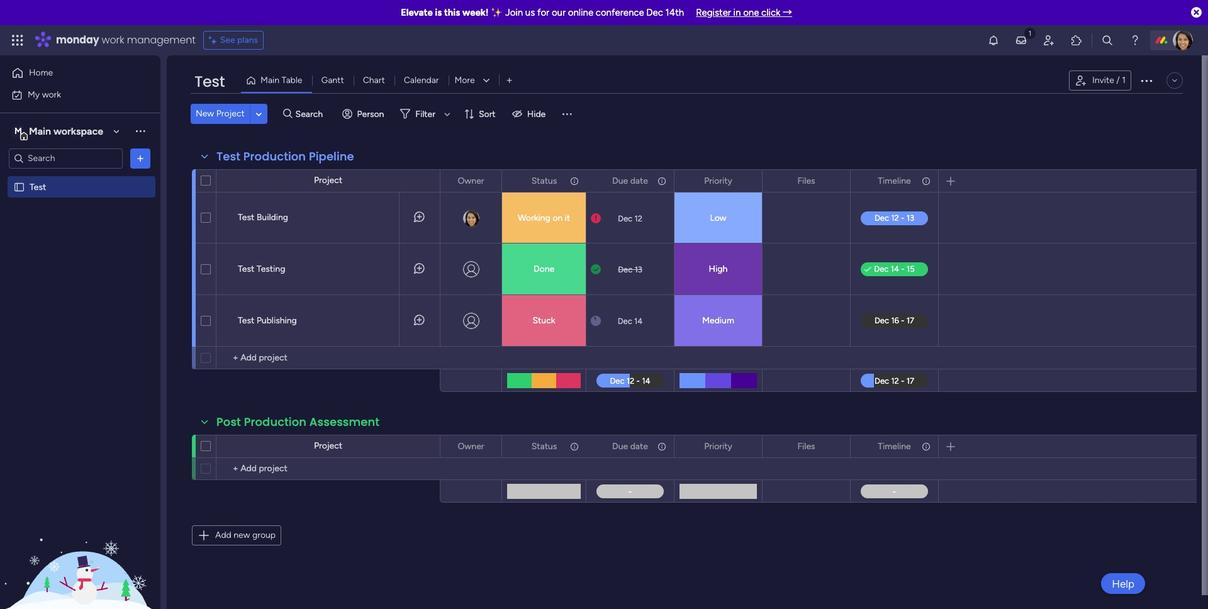 Task type: locate. For each thing, give the bounding box(es) containing it.
workspace image
[[12, 124, 25, 138]]

option
[[0, 176, 161, 178]]

production for post
[[244, 414, 307, 430]]

→
[[783, 7, 793, 18]]

1 vertical spatial date
[[631, 441, 648, 452]]

timeline for pipeline
[[878, 175, 911, 186]]

project down assessment
[[314, 441, 343, 451]]

production right "post"
[[244, 414, 307, 430]]

on
[[553, 213, 563, 223]]

1 priority field from the top
[[701, 174, 736, 188]]

register in one click → link
[[696, 7, 793, 18]]

1 files field from the top
[[795, 174, 819, 188]]

due
[[613, 175, 628, 186], [613, 441, 628, 452]]

dec left 14th
[[647, 7, 663, 18]]

test up new
[[195, 71, 225, 92]]

more button
[[449, 71, 499, 91]]

dec 14
[[618, 316, 643, 326]]

work inside button
[[42, 89, 61, 100]]

1 vertical spatial due date
[[613, 441, 648, 452]]

register
[[696, 7, 731, 18]]

test left building
[[238, 212, 255, 223]]

1 horizontal spatial work
[[102, 33, 124, 47]]

1 vertical spatial main
[[29, 125, 51, 137]]

sort button
[[459, 104, 503, 124]]

1 vertical spatial work
[[42, 89, 61, 100]]

person
[[357, 109, 384, 119]]

date
[[631, 175, 648, 186], [631, 441, 648, 452]]

column information image
[[657, 176, 667, 186], [922, 176, 932, 186], [922, 442, 932, 452]]

add
[[215, 530, 232, 541]]

test left testing
[[238, 264, 255, 274]]

0 vertical spatial status field
[[529, 174, 560, 188]]

timeline field for post production assessment
[[875, 440, 914, 454]]

0 vertical spatial due date
[[613, 175, 648, 186]]

options image
[[1139, 73, 1155, 88], [484, 170, 493, 192], [657, 170, 665, 192], [569, 436, 578, 457], [657, 436, 665, 457]]

2 vertical spatial project
[[314, 441, 343, 451]]

public board image
[[13, 181, 25, 193]]

priority for 1st priority field
[[704, 175, 733, 186]]

1 vertical spatial priority
[[704, 441, 733, 452]]

1 horizontal spatial main
[[261, 75, 280, 86]]

main for main workspace
[[29, 125, 51, 137]]

/
[[1117, 75, 1120, 86]]

options image
[[134, 152, 147, 165], [569, 170, 578, 192], [921, 170, 930, 192], [484, 436, 493, 457], [833, 436, 842, 457], [921, 436, 930, 457]]

main
[[261, 75, 280, 86], [29, 125, 51, 137]]

2 status from the top
[[532, 441, 557, 452]]

files
[[798, 175, 816, 186], [798, 441, 816, 452]]

test list box
[[0, 174, 161, 368]]

Due date field
[[609, 174, 651, 188], [609, 440, 651, 454]]

menu image
[[561, 108, 574, 120]]

0 vertical spatial priority
[[704, 175, 733, 186]]

project for post production assessment
[[314, 441, 343, 451]]

calendar button
[[395, 71, 449, 91]]

test right public board icon
[[30, 182, 46, 192]]

test for test testing
[[238, 264, 255, 274]]

main inside workspace selection element
[[29, 125, 51, 137]]

1 vertical spatial timeline field
[[875, 440, 914, 454]]

1 vertical spatial status
[[532, 441, 557, 452]]

my work button
[[8, 85, 135, 105]]

dec left 14
[[618, 316, 632, 326]]

arrow down image
[[440, 106, 455, 121]]

2 timeline field from the top
[[875, 440, 914, 454]]

+ Add project text field
[[223, 351, 434, 366], [223, 461, 434, 477]]

post production assessment
[[217, 414, 380, 430]]

invite / 1
[[1093, 75, 1126, 86]]

0 vertical spatial work
[[102, 33, 124, 47]]

1 vertical spatial timeline
[[878, 441, 911, 452]]

0 vertical spatial date
[[631, 175, 648, 186]]

new project
[[196, 108, 245, 119]]

test for test publishing
[[238, 315, 255, 326]]

timeline
[[878, 175, 911, 186], [878, 441, 911, 452]]

2 timeline from the top
[[878, 441, 911, 452]]

1 date from the top
[[631, 175, 648, 186]]

1 vertical spatial production
[[244, 414, 307, 430]]

1 vertical spatial status field
[[529, 440, 560, 454]]

1 status from the top
[[532, 175, 557, 186]]

1 priority from the top
[[704, 175, 733, 186]]

0 vertical spatial due
[[613, 175, 628, 186]]

test for test building
[[238, 212, 255, 223]]

invite members image
[[1043, 34, 1056, 47]]

0 vertical spatial production
[[243, 149, 306, 164]]

project down pipeline
[[314, 175, 343, 186]]

1 due from the top
[[613, 175, 628, 186]]

work right my
[[42, 89, 61, 100]]

0 vertical spatial files
[[798, 175, 816, 186]]

0 vertical spatial owner field
[[455, 174, 488, 188]]

dec left 13
[[618, 265, 633, 274]]

1 vertical spatial due date field
[[609, 440, 651, 454]]

0 vertical spatial project
[[216, 108, 245, 119]]

Owner field
[[455, 174, 488, 188], [455, 440, 488, 454]]

search everything image
[[1102, 34, 1114, 47]]

test down new project button
[[217, 149, 240, 164]]

more
[[455, 75, 475, 86]]

2 priority from the top
[[704, 441, 733, 452]]

column information image for test production pipeline
[[922, 176, 932, 186]]

production down "v2 search" image
[[243, 149, 306, 164]]

1 vertical spatial files field
[[795, 440, 819, 454]]

1 vertical spatial files
[[798, 441, 816, 452]]

hide
[[527, 109, 546, 119]]

invite / 1 button
[[1069, 71, 1132, 91]]

0 vertical spatial status
[[532, 175, 557, 186]]

13
[[635, 265, 643, 274]]

sort
[[479, 109, 496, 119]]

1 vertical spatial priority field
[[701, 440, 736, 454]]

0 vertical spatial timeline field
[[875, 174, 914, 188]]

test left publishing
[[238, 315, 255, 326]]

column information image
[[570, 176, 580, 186], [570, 442, 580, 452], [657, 442, 667, 452]]

new
[[196, 108, 214, 119]]

0 horizontal spatial work
[[42, 89, 61, 100]]

2 due from the top
[[613, 441, 628, 452]]

production inside field
[[243, 149, 306, 164]]

owner
[[458, 175, 484, 186], [458, 441, 484, 452]]

due for 2nd due date field from the top of the page
[[613, 441, 628, 452]]

high
[[709, 264, 728, 274]]

1 timeline from the top
[[878, 175, 911, 186]]

column information image for test production pipeline
[[570, 176, 580, 186]]

2 owner from the top
[[458, 441, 484, 452]]

building
[[257, 212, 288, 223]]

dec
[[647, 7, 663, 18], [618, 214, 633, 223], [618, 265, 633, 274], [618, 316, 632, 326]]

test
[[195, 71, 225, 92], [217, 149, 240, 164], [30, 182, 46, 192], [238, 212, 255, 223], [238, 264, 255, 274], [238, 315, 255, 326]]

home
[[29, 67, 53, 78]]

status
[[532, 175, 557, 186], [532, 441, 557, 452]]

Status field
[[529, 174, 560, 188], [529, 440, 560, 454]]

dec for dec 14
[[618, 316, 632, 326]]

1 vertical spatial owner
[[458, 441, 484, 452]]

due date
[[613, 175, 648, 186], [613, 441, 648, 452]]

due date for 1st due date field from the top of the page
[[613, 175, 648, 186]]

Files field
[[795, 174, 819, 188], [795, 440, 819, 454]]

0 vertical spatial priority field
[[701, 174, 736, 188]]

dapulse checkmark sign image
[[865, 263, 872, 278]]

2 due date from the top
[[613, 441, 648, 452]]

0 vertical spatial due date field
[[609, 174, 651, 188]]

0 vertical spatial + add project text field
[[223, 351, 434, 366]]

Search field
[[292, 105, 330, 123]]

1 vertical spatial due
[[613, 441, 628, 452]]

1 vertical spatial + add project text field
[[223, 461, 434, 477]]

0 vertical spatial timeline
[[878, 175, 911, 186]]

work right monday
[[102, 33, 124, 47]]

2 due date field from the top
[[609, 440, 651, 454]]

it
[[565, 213, 570, 223]]

main inside main table button
[[261, 75, 280, 86]]

0 vertical spatial files field
[[795, 174, 819, 188]]

1 owner from the top
[[458, 175, 484, 186]]

0 horizontal spatial main
[[29, 125, 51, 137]]

test inside list box
[[30, 182, 46, 192]]

2 date from the top
[[631, 441, 648, 452]]

workspace selection element
[[12, 124, 105, 140]]

workspace options image
[[134, 125, 147, 137]]

production inside "field"
[[244, 414, 307, 430]]

production
[[243, 149, 306, 164], [244, 414, 307, 430]]

main for main table
[[261, 75, 280, 86]]

main right workspace image on the left
[[29, 125, 51, 137]]

1 vertical spatial owner field
[[455, 440, 488, 454]]

project
[[216, 108, 245, 119], [314, 175, 343, 186], [314, 441, 343, 451]]

Timeline field
[[875, 174, 914, 188], [875, 440, 914, 454]]

dec left 12 on the top of the page
[[618, 214, 633, 223]]

monday work management
[[56, 33, 196, 47]]

2 priority field from the top
[[701, 440, 736, 454]]

0 vertical spatial main
[[261, 75, 280, 86]]

my
[[28, 89, 40, 100]]

✨
[[491, 7, 503, 18]]

0 vertical spatial owner
[[458, 175, 484, 186]]

work
[[102, 33, 124, 47], [42, 89, 61, 100]]

1 due date from the top
[[613, 175, 648, 186]]

1 status field from the top
[[529, 174, 560, 188]]

Priority field
[[701, 174, 736, 188], [701, 440, 736, 454]]

filter button
[[396, 104, 455, 124]]

test for test production pipeline
[[217, 149, 240, 164]]

status field for assessment
[[529, 440, 560, 454]]

main left table
[[261, 75, 280, 86]]

work for my
[[42, 89, 61, 100]]

12
[[635, 214, 643, 223]]

priority
[[704, 175, 733, 186], [704, 441, 733, 452]]

due for 1st due date field from the top of the page
[[613, 175, 628, 186]]

notifications image
[[988, 34, 1000, 47]]

for
[[538, 7, 550, 18]]

2 status field from the top
[[529, 440, 560, 454]]

done
[[534, 264, 555, 274]]

1 image
[[1025, 26, 1036, 40]]

online
[[568, 7, 594, 18]]

1 vertical spatial project
[[314, 175, 343, 186]]

1 timeline field from the top
[[875, 174, 914, 188]]

project right new
[[216, 108, 245, 119]]



Task type: describe. For each thing, give the bounding box(es) containing it.
add new group button
[[192, 526, 281, 546]]

Search in workspace field
[[26, 151, 105, 166]]

main table button
[[241, 71, 312, 91]]

dec for dec 12
[[618, 214, 633, 223]]

group
[[252, 530, 276, 541]]

test publishing
[[238, 315, 297, 326]]

1 owner field from the top
[[455, 174, 488, 188]]

register in one click →
[[696, 7, 793, 18]]

testing
[[257, 264, 285, 274]]

2 files field from the top
[[795, 440, 819, 454]]

test building
[[238, 212, 288, 223]]

elevate is this week! ✨ join us for our online conference dec 14th
[[401, 7, 684, 18]]

this
[[444, 7, 460, 18]]

join
[[505, 7, 523, 18]]

Test field
[[191, 71, 228, 93]]

m
[[15, 126, 22, 136]]

us
[[526, 7, 535, 18]]

status for test production pipeline
[[532, 175, 557, 186]]

new
[[234, 530, 250, 541]]

v2 overdue deadline image
[[591, 212, 601, 224]]

14th
[[666, 7, 684, 18]]

Post Production Assessment field
[[213, 414, 383, 431]]

test testing
[[238, 264, 285, 274]]

date for 1st due date field from the top of the page
[[631, 175, 648, 186]]

post
[[217, 414, 241, 430]]

help image
[[1129, 34, 1142, 47]]

date for 2nd due date field from the top of the page
[[631, 441, 648, 452]]

invite
[[1093, 75, 1115, 86]]

gantt button
[[312, 71, 354, 91]]

help button
[[1102, 573, 1146, 594]]

main workspace
[[29, 125, 103, 137]]

apps image
[[1071, 34, 1083, 47]]

monday
[[56, 33, 99, 47]]

publishing
[[257, 315, 297, 326]]

workspace
[[53, 125, 103, 137]]

plans
[[237, 35, 258, 45]]

medium
[[703, 315, 735, 326]]

is
[[435, 7, 442, 18]]

filter
[[416, 109, 436, 119]]

1
[[1123, 75, 1126, 86]]

test production pipeline
[[217, 149, 354, 164]]

assessment
[[310, 414, 380, 430]]

elevate
[[401, 7, 433, 18]]

angle down image
[[256, 109, 262, 119]]

v2 done deadline image
[[591, 263, 601, 275]]

conference
[[596, 7, 644, 18]]

column information image for post production assessment
[[570, 442, 580, 452]]

work for monday
[[102, 33, 124, 47]]

home button
[[8, 63, 135, 83]]

table
[[282, 75, 302, 86]]

james peterson image
[[1173, 30, 1194, 50]]

Test Production Pipeline field
[[213, 149, 357, 165]]

chart
[[363, 75, 385, 86]]

help
[[1112, 578, 1135, 590]]

expand board header image
[[1170, 76, 1180, 86]]

status for post production assessment
[[532, 441, 557, 452]]

production for test
[[243, 149, 306, 164]]

project inside button
[[216, 108, 245, 119]]

priority for second priority field from the top
[[704, 441, 733, 452]]

week!
[[463, 7, 489, 18]]

calendar
[[404, 75, 439, 86]]

status field for pipeline
[[529, 174, 560, 188]]

working
[[518, 213, 551, 223]]

1 files from the top
[[798, 175, 816, 186]]

column information image for post production assessment
[[922, 442, 932, 452]]

person button
[[337, 104, 392, 124]]

1 + add project text field from the top
[[223, 351, 434, 366]]

add new group
[[215, 530, 276, 541]]

low
[[710, 213, 727, 223]]

click
[[762, 7, 781, 18]]

timeline for assessment
[[878, 441, 911, 452]]

project for test production pipeline
[[314, 175, 343, 186]]

lottie animation element
[[0, 482, 161, 609]]

management
[[127, 33, 196, 47]]

our
[[552, 7, 566, 18]]

select product image
[[11, 34, 24, 47]]

main table
[[261, 75, 302, 86]]

see plans button
[[203, 31, 264, 50]]

dec for dec 13
[[618, 265, 633, 274]]

hide button
[[507, 104, 554, 124]]

chart button
[[354, 71, 395, 91]]

in
[[734, 7, 741, 18]]

pipeline
[[309, 149, 354, 164]]

14
[[634, 316, 643, 326]]

inbox image
[[1015, 34, 1028, 47]]

dec 13
[[618, 265, 643, 274]]

2 + add project text field from the top
[[223, 461, 434, 477]]

one
[[744, 7, 759, 18]]

working on it
[[518, 213, 570, 223]]

gantt
[[321, 75, 344, 86]]

v2 search image
[[283, 107, 292, 121]]

my work
[[28, 89, 61, 100]]

2 files from the top
[[798, 441, 816, 452]]

stuck
[[533, 315, 556, 326]]

due date for 2nd due date field from the top of the page
[[613, 441, 648, 452]]

new project button
[[191, 104, 250, 124]]

1 due date field from the top
[[609, 174, 651, 188]]

timeline field for test production pipeline
[[875, 174, 914, 188]]

2 owner field from the top
[[455, 440, 488, 454]]

see
[[220, 35, 235, 45]]

add view image
[[507, 76, 512, 85]]

see plans
[[220, 35, 258, 45]]

lottie animation image
[[0, 482, 161, 609]]

dec 12
[[618, 214, 643, 223]]



Task type: vqa. For each thing, say whether or not it's contained in the screenshot.
Hide POPUP BUTTON
yes



